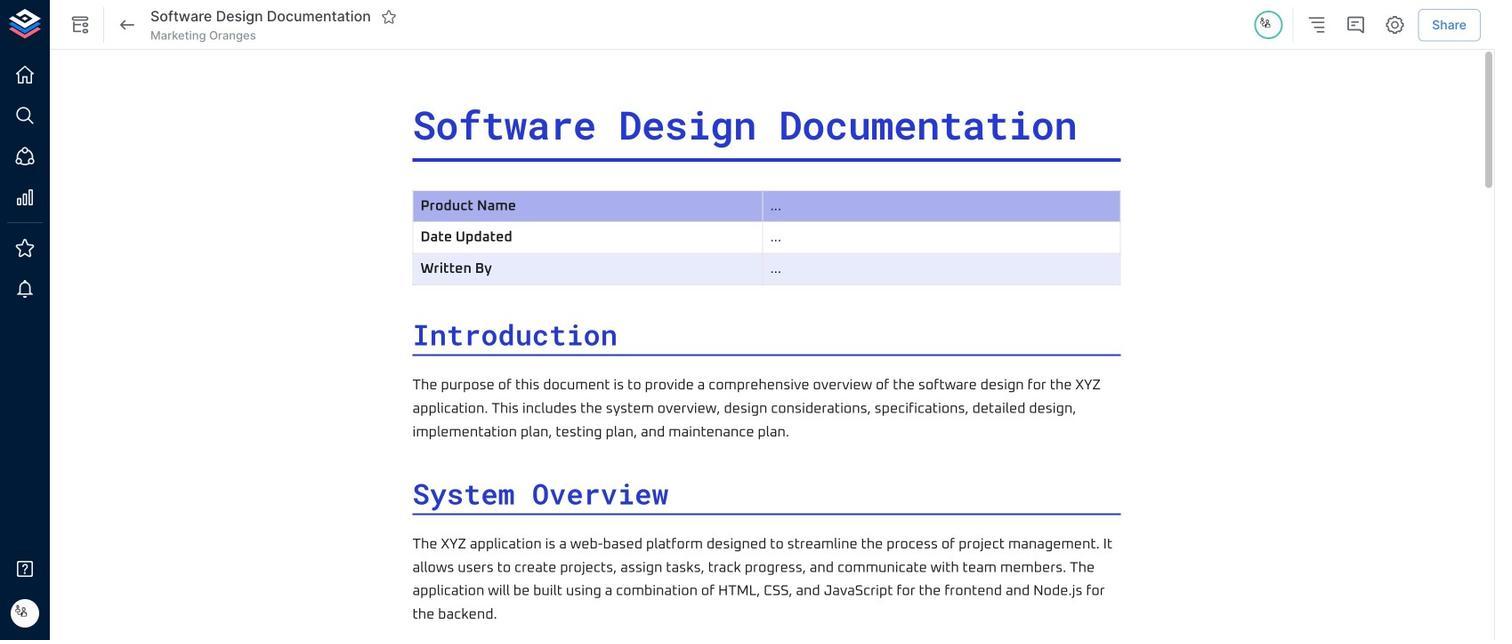 Task type: vqa. For each thing, say whether or not it's contained in the screenshot.
Table of Contents 'icon'
yes



Task type: describe. For each thing, give the bounding box(es) containing it.
favorite image
[[381, 9, 397, 25]]

ruby anderson image
[[1256, 12, 1281, 37]]

comments image
[[1345, 14, 1367, 36]]

go back image
[[117, 14, 138, 36]]

table of contents image
[[1306, 14, 1328, 36]]



Task type: locate. For each thing, give the bounding box(es) containing it.
show wiki image
[[69, 14, 91, 36]]

settings image
[[1385, 14, 1406, 36]]



